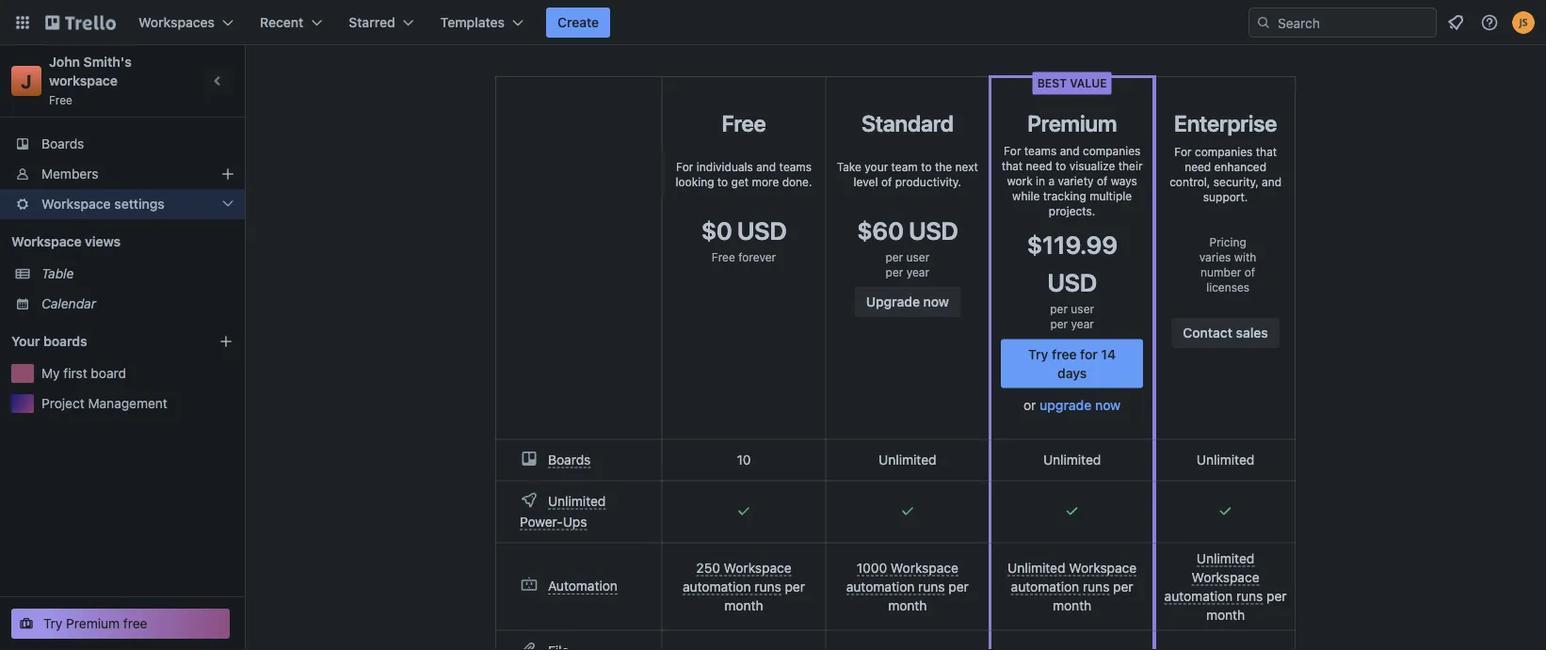Task type: locate. For each thing, give the bounding box(es) containing it.
table link
[[41, 265, 234, 284]]

workspace settings
[[41, 196, 165, 212]]

smith's
[[84, 54, 132, 70]]

number
[[1201, 266, 1242, 279]]

for inside enterprise for companies that need enhanced control, security, and support.
[[1175, 145, 1192, 158]]

0 vertical spatial user
[[907, 251, 930, 264]]

take your team to the next level of productivity.
[[837, 160, 979, 188]]

of inside premium for teams and companies that need to visualize their work in a variety of ways while tracking multiple projects.
[[1097, 175, 1108, 188]]

for up 'looking'
[[676, 160, 694, 173]]

for up work
[[1004, 145, 1022, 158]]

1 vertical spatial teams
[[780, 160, 812, 173]]

for inside for individuals and teams looking to get more done.
[[676, 160, 694, 173]]

unlimited inside unlimited power-ups
[[548, 494, 606, 509]]

contact sales link
[[1172, 318, 1280, 349]]

0 horizontal spatial and
[[757, 160, 776, 173]]

1 horizontal spatial month
[[888, 598, 927, 614]]

1 horizontal spatial teams
[[1025, 145, 1057, 158]]

free down workspace
[[49, 93, 73, 106]]

3 per month from the left
[[1053, 579, 1134, 614]]

free up individuals
[[722, 110, 766, 137]]

or
[[1024, 398, 1036, 413]]

user inside $119.99 usd per user per year
[[1071, 303, 1095, 316]]

to
[[1056, 160, 1067, 173], [921, 160, 932, 173], [718, 175, 728, 188]]

need up "control," at the top right of the page
[[1185, 160, 1212, 173]]

0 horizontal spatial free
[[123, 617, 147, 632]]

of inside take your team to the next level of productivity.
[[882, 175, 892, 188]]

2 month from the left
[[888, 598, 927, 614]]

need
[[1026, 160, 1053, 173], [1185, 160, 1212, 173]]

0 vertical spatial free
[[49, 93, 73, 106]]

user
[[907, 251, 930, 264], [1071, 303, 1095, 316]]

2 horizontal spatial for
[[1175, 145, 1192, 158]]

1 month from the left
[[725, 598, 764, 614]]

0 vertical spatial free
[[1052, 347, 1077, 362]]

free down "$0"
[[712, 251, 735, 264]]

john
[[49, 54, 80, 70]]

2 horizontal spatial month
[[1053, 598, 1092, 614]]

usd inside $60 usd per user per year
[[909, 216, 959, 245]]

security,
[[1214, 175, 1259, 188]]

your boards
[[11, 334, 87, 349]]

companies inside premium for teams and companies that need to visualize their work in a variety of ways while tracking multiple projects.
[[1083, 145, 1141, 158]]

need up in
[[1026, 160, 1053, 173]]

user inside $60 usd per user per year
[[907, 251, 930, 264]]

your
[[11, 334, 40, 349]]

and inside enterprise for companies that need enhanced control, security, and support.
[[1262, 175, 1282, 188]]

0 horizontal spatial that
[[1002, 160, 1023, 173]]

for up "control," at the top right of the page
[[1175, 145, 1192, 158]]

teams inside premium for teams and companies that need to visualize their work in a variety of ways while tracking multiple projects.
[[1025, 145, 1057, 158]]

companies inside enterprise for companies that need enhanced control, security, and support.
[[1195, 145, 1253, 158]]

boards
[[43, 334, 87, 349]]

1 horizontal spatial and
[[1060, 145, 1080, 158]]

$60
[[857, 216, 904, 245]]

0 horizontal spatial month
[[725, 598, 764, 614]]

year
[[907, 266, 930, 279], [1072, 318, 1094, 331]]

0 vertical spatial boards
[[41, 136, 84, 152]]

premium for teams and companies that need to visualize their work in a variety of ways while tracking multiple projects.
[[1002, 110, 1143, 218]]

templates
[[441, 15, 505, 30]]

try free for 14 days
[[1029, 347, 1116, 381]]

create
[[558, 15, 599, 30]]

of down your
[[882, 175, 892, 188]]

workspace views
[[11, 234, 121, 250]]

month
[[725, 598, 764, 614], [888, 598, 927, 614], [1053, 598, 1092, 614]]

that inside premium for teams and companies that need to visualize their work in a variety of ways while tracking multiple projects.
[[1002, 160, 1023, 173]]

try premium free
[[43, 617, 147, 632]]

0 horizontal spatial try
[[43, 617, 63, 632]]

1 horizontal spatial per month
[[888, 579, 969, 614]]

usd down $119.99
[[1048, 268, 1097, 297]]

premium inside premium for teams and companies that need to visualize their work in a variety of ways while tracking multiple projects.
[[1028, 110, 1117, 136]]

year up for
[[1072, 318, 1094, 331]]

1 horizontal spatial that
[[1256, 145, 1277, 158]]

next
[[956, 160, 979, 173]]

and up visualize on the right top of page
[[1060, 145, 1080, 158]]

my first board
[[41, 366, 126, 381]]

1 horizontal spatial of
[[1097, 175, 1108, 188]]

runs inside 1000 workspace automation runs
[[919, 579, 945, 595]]

level
[[854, 175, 878, 188]]

in
[[1036, 175, 1046, 188]]

2 vertical spatial free
[[712, 251, 735, 264]]

multiple
[[1090, 190, 1132, 203]]

boards link
[[0, 129, 245, 159]]

work
[[1007, 175, 1033, 188]]

to inside for individuals and teams looking to get more done.
[[718, 175, 728, 188]]

starred
[[349, 15, 395, 30]]

usd for $119.99
[[1048, 268, 1097, 297]]

month for 250
[[725, 598, 764, 614]]

month for unlimited
[[1053, 598, 1092, 614]]

usd down productivity.
[[909, 216, 959, 245]]

1 per month from the left
[[725, 579, 805, 614]]

first
[[63, 366, 87, 381]]

2 horizontal spatial of
[[1245, 266, 1256, 279]]

workspaces button
[[127, 8, 245, 38]]

for inside premium for teams and companies that need to visualize their work in a variety of ways while tracking multiple projects.
[[1004, 145, 1022, 158]]

2 vertical spatial and
[[1262, 175, 1282, 188]]

boards up unlimited power-ups
[[548, 452, 591, 468]]

usd for $0
[[737, 216, 787, 245]]

2 horizontal spatial usd
[[1048, 268, 1097, 297]]

0 horizontal spatial need
[[1026, 160, 1053, 173]]

1 horizontal spatial for
[[1004, 145, 1022, 158]]

2 horizontal spatial to
[[1056, 160, 1067, 173]]

0 horizontal spatial of
[[882, 175, 892, 188]]

250 workspace automation runs
[[683, 560, 792, 595]]

to down individuals
[[718, 175, 728, 188]]

boards up members
[[41, 136, 84, 152]]

per month for unlimited workspace automation runs
[[1053, 579, 1134, 614]]

user up upgrade now
[[907, 251, 930, 264]]

year for $119.99
[[1072, 318, 1094, 331]]

john smith's workspace free
[[49, 54, 135, 106]]

of up multiple
[[1097, 175, 1108, 188]]

1 vertical spatial premium
[[66, 617, 120, 632]]

1 horizontal spatial try
[[1029, 347, 1049, 362]]

0 vertical spatial premium
[[1028, 110, 1117, 136]]

0 horizontal spatial user
[[907, 251, 930, 264]]

runs
[[755, 579, 782, 595], [919, 579, 945, 595], [1083, 579, 1110, 595], [1237, 589, 1264, 604]]

and inside premium for teams and companies that need to visualize their work in a variety of ways while tracking multiple projects.
[[1060, 145, 1080, 158]]

premium inside button
[[66, 617, 120, 632]]

1 vertical spatial user
[[1071, 303, 1095, 316]]

workspace inside 1000 workspace automation runs
[[891, 560, 959, 576]]

1 horizontal spatial companies
[[1195, 145, 1253, 158]]

now
[[924, 294, 949, 310], [1095, 398, 1121, 413]]

to inside take your team to the next level of productivity.
[[921, 160, 932, 173]]

year up upgrade now
[[907, 266, 930, 279]]

for for premium
[[1004, 145, 1022, 158]]

0 horizontal spatial to
[[718, 175, 728, 188]]

0 vertical spatial that
[[1256, 145, 1277, 158]]

0 vertical spatial try
[[1029, 347, 1049, 362]]

of down with
[[1245, 266, 1256, 279]]

250
[[697, 560, 721, 576]]

0 horizontal spatial for
[[676, 160, 694, 173]]

1000
[[857, 560, 887, 576]]

j
[[21, 70, 32, 92]]

1 horizontal spatial free
[[1052, 347, 1077, 362]]

workspace inside the 250 workspace automation runs
[[724, 560, 792, 576]]

0 horizontal spatial per month
[[725, 579, 805, 614]]

to up variety in the right top of the page
[[1056, 160, 1067, 173]]

automation
[[683, 579, 751, 595], [847, 579, 915, 595], [1011, 579, 1080, 595], [1165, 589, 1233, 604]]

1 horizontal spatial user
[[1071, 303, 1095, 316]]

try free for 14 days button
[[1001, 340, 1144, 389]]

2 horizontal spatial per month
[[1053, 579, 1134, 614]]

with
[[1235, 251, 1257, 264]]

and down enhanced
[[1262, 175, 1282, 188]]

0 horizontal spatial year
[[907, 266, 930, 279]]

sales
[[1236, 325, 1269, 341]]

0 horizontal spatial companies
[[1083, 145, 1141, 158]]

0 vertical spatial year
[[907, 266, 930, 279]]

$60 usd per user per year
[[857, 216, 959, 279]]

contact sales
[[1183, 325, 1269, 341]]

usd inside $119.99 usd per user per year
[[1048, 268, 1097, 297]]

try for try free for 14 days
[[1029, 347, 1049, 362]]

year inside $60 usd per user per year
[[907, 266, 930, 279]]

1 horizontal spatial boards
[[548, 452, 591, 468]]

and up more
[[757, 160, 776, 173]]

3 month from the left
[[1053, 598, 1092, 614]]

1 horizontal spatial year
[[1072, 318, 1094, 331]]

visualize
[[1070, 160, 1116, 173]]

0 vertical spatial now
[[924, 294, 949, 310]]

companies up enhanced
[[1195, 145, 1253, 158]]

1 vertical spatial and
[[757, 160, 776, 173]]

0 vertical spatial and
[[1060, 145, 1080, 158]]

calendar link
[[41, 295, 234, 314]]

that
[[1256, 145, 1277, 158], [1002, 160, 1023, 173]]

and
[[1060, 145, 1080, 158], [757, 160, 776, 173], [1262, 175, 1282, 188]]

year inside $119.99 usd per user per year
[[1072, 318, 1094, 331]]

usd
[[737, 216, 787, 245], [909, 216, 959, 245], [1048, 268, 1097, 297]]

10
[[737, 453, 751, 468]]

for
[[1081, 347, 1098, 362]]

free inside $0 usd free forever
[[712, 251, 735, 264]]

per month
[[725, 579, 805, 614], [888, 579, 969, 614], [1053, 579, 1134, 614]]

1 horizontal spatial usd
[[909, 216, 959, 245]]

0 vertical spatial teams
[[1025, 145, 1057, 158]]

or upgrade now
[[1024, 398, 1121, 413]]

0 horizontal spatial teams
[[780, 160, 812, 173]]

1 vertical spatial that
[[1002, 160, 1023, 173]]

try inside try premium free button
[[43, 617, 63, 632]]

1 horizontal spatial unlimited workspace automation runs
[[1165, 551, 1264, 604]]

workspace
[[41, 196, 111, 212], [11, 234, 82, 250], [724, 560, 792, 576], [891, 560, 959, 576], [1069, 560, 1137, 576], [1192, 570, 1260, 585]]

0 horizontal spatial premium
[[66, 617, 120, 632]]

workspace inside popup button
[[41, 196, 111, 212]]

0 horizontal spatial now
[[924, 294, 949, 310]]

1 horizontal spatial need
[[1185, 160, 1212, 173]]

views
[[85, 234, 121, 250]]

teams inside for individuals and teams looking to get more done.
[[780, 160, 812, 173]]

upgrade
[[866, 294, 920, 310]]

unlimited power-ups
[[520, 494, 606, 530]]

that up work
[[1002, 160, 1023, 173]]

1 horizontal spatial to
[[921, 160, 932, 173]]

1 horizontal spatial premium
[[1028, 110, 1117, 136]]

workspace navigation collapse icon image
[[205, 68, 232, 94]]

2 per month from the left
[[888, 579, 969, 614]]

1 vertical spatial now
[[1095, 398, 1121, 413]]

1 vertical spatial try
[[43, 617, 63, 632]]

0 horizontal spatial usd
[[737, 216, 787, 245]]

1 vertical spatial year
[[1072, 318, 1094, 331]]

that up enhanced
[[1256, 145, 1277, 158]]

upgrade now button
[[855, 287, 961, 317]]

teams up in
[[1025, 145, 1057, 158]]

2 horizontal spatial and
[[1262, 175, 1282, 188]]

companies up their
[[1083, 145, 1141, 158]]

free inside try free for 14 days
[[1052, 347, 1077, 362]]

1 vertical spatial free
[[123, 617, 147, 632]]

premium
[[1028, 110, 1117, 136], [66, 617, 120, 632]]

user up for
[[1071, 303, 1095, 316]]

try inside try free for 14 days
[[1029, 347, 1049, 362]]

usd up forever
[[737, 216, 787, 245]]

to up productivity.
[[921, 160, 932, 173]]

teams up 'done.'
[[780, 160, 812, 173]]

usd inside $0 usd free forever
[[737, 216, 787, 245]]

unlimited workspace automation runs
[[1165, 551, 1264, 604], [1008, 560, 1137, 595]]

0 notifications image
[[1445, 11, 1468, 34]]

their
[[1119, 160, 1143, 173]]

for
[[1004, 145, 1022, 158], [1175, 145, 1192, 158], [676, 160, 694, 173]]

board
[[91, 366, 126, 381]]

0 horizontal spatial unlimited workspace automation runs
[[1008, 560, 1137, 595]]



Task type: vqa. For each thing, say whether or not it's contained in the screenshot.
left of
yes



Task type: describe. For each thing, give the bounding box(es) containing it.
back to home image
[[45, 8, 116, 38]]

$0
[[701, 216, 732, 245]]

user for $119.99
[[1071, 303, 1095, 316]]

runs inside the 250 workspace automation runs
[[755, 579, 782, 595]]

create button
[[546, 8, 611, 38]]

1000 workspace automation runs
[[847, 560, 959, 595]]

support.
[[1204, 190, 1249, 203]]

ways
[[1111, 175, 1138, 188]]

enterprise
[[1175, 110, 1277, 137]]

pricing varies with number of licenses
[[1200, 235, 1257, 294]]

ups
[[563, 514, 587, 530]]

$119.99 usd per user per year
[[1027, 231, 1118, 331]]

management
[[88, 396, 168, 412]]

upgrade now button
[[1040, 396, 1121, 415]]

workspaces
[[138, 15, 215, 30]]

starred button
[[338, 8, 425, 38]]

add board image
[[219, 334, 234, 349]]

of inside pricing varies with number of licenses
[[1245, 266, 1256, 279]]

individuals
[[697, 160, 753, 173]]

while
[[1013, 190, 1040, 203]]

standard
[[862, 110, 954, 137]]

pricing
[[1210, 235, 1247, 249]]

templates button
[[429, 8, 535, 38]]

control,
[[1170, 175, 1211, 188]]

a
[[1049, 175, 1055, 188]]

members
[[41, 166, 98, 182]]

john smith's workspace link
[[49, 54, 135, 89]]

$0 usd free forever
[[701, 216, 787, 264]]

contact
[[1183, 325, 1233, 341]]

settings
[[114, 196, 165, 212]]

upgrade now
[[866, 294, 949, 310]]

try for try premium free
[[43, 617, 63, 632]]

my first board link
[[41, 365, 234, 383]]

usd for $60
[[909, 216, 959, 245]]

free inside john smith's workspace free
[[49, 93, 73, 106]]

1 horizontal spatial now
[[1095, 398, 1121, 413]]

month for 1000
[[888, 598, 927, 614]]

power-
[[520, 514, 563, 530]]

team
[[892, 160, 918, 173]]

table
[[41, 266, 74, 282]]

per month for 250 workspace automation runs
[[725, 579, 805, 614]]

days
[[1058, 365, 1087, 381]]

year for $60
[[907, 266, 930, 279]]

need inside premium for teams and companies that need to visualize their work in a variety of ways while tracking multiple projects.
[[1026, 160, 1053, 173]]

to inside premium for teams and companies that need to visualize their work in a variety of ways while tracking multiple projects.
[[1056, 160, 1067, 173]]

varies
[[1200, 251, 1232, 264]]

members link
[[0, 159, 245, 189]]

upgrade
[[1040, 398, 1092, 413]]

project management
[[41, 396, 168, 412]]

forever
[[739, 251, 776, 264]]

take
[[837, 160, 862, 173]]

user for $60
[[907, 251, 930, 264]]

project management link
[[41, 395, 234, 414]]

0 horizontal spatial boards
[[41, 136, 84, 152]]

your boards with 2 items element
[[11, 331, 190, 353]]

get
[[732, 175, 749, 188]]

licenses
[[1207, 281, 1250, 294]]

that inside enterprise for companies that need enhanced control, security, and support.
[[1256, 145, 1277, 158]]

enhanced
[[1215, 160, 1267, 173]]

1 vertical spatial boards
[[548, 452, 591, 468]]

done.
[[782, 175, 812, 188]]

your
[[865, 160, 888, 173]]

the
[[935, 160, 952, 173]]

my
[[41, 366, 60, 381]]

productivity.
[[896, 175, 962, 188]]

open information menu image
[[1481, 13, 1500, 32]]

calendar
[[41, 296, 96, 312]]

enterprise for companies that need enhanced control, security, and support.
[[1170, 110, 1282, 203]]

j link
[[11, 66, 41, 96]]

workspace
[[49, 73, 118, 89]]

$119.99
[[1027, 231, 1118, 260]]

now inside upgrade now button
[[924, 294, 949, 310]]

project
[[41, 396, 85, 412]]

automation inside the 250 workspace automation runs
[[683, 579, 751, 595]]

14
[[1102, 347, 1116, 362]]

try premium free button
[[11, 609, 230, 640]]

automation
[[548, 579, 618, 594]]

search image
[[1257, 15, 1272, 30]]

projects.
[[1049, 205, 1096, 218]]

and inside for individuals and teams looking to get more done.
[[757, 160, 776, 173]]

for for enterprise
[[1175, 145, 1192, 158]]

primary element
[[0, 0, 1547, 45]]

per month for 1000 workspace automation runs
[[888, 579, 969, 614]]

need inside enterprise for companies that need enhanced control, security, and support.
[[1185, 160, 1212, 173]]

recent
[[260, 15, 304, 30]]

workspace settings button
[[0, 189, 245, 219]]

tracking
[[1043, 190, 1087, 203]]

automation inside 1000 workspace automation runs
[[847, 579, 915, 595]]

john smith (johnsmith38824343) image
[[1513, 11, 1535, 34]]

Search field
[[1272, 8, 1436, 37]]

looking
[[676, 175, 714, 188]]

1 vertical spatial free
[[722, 110, 766, 137]]

recent button
[[249, 8, 334, 38]]

variety
[[1058, 175, 1094, 188]]



